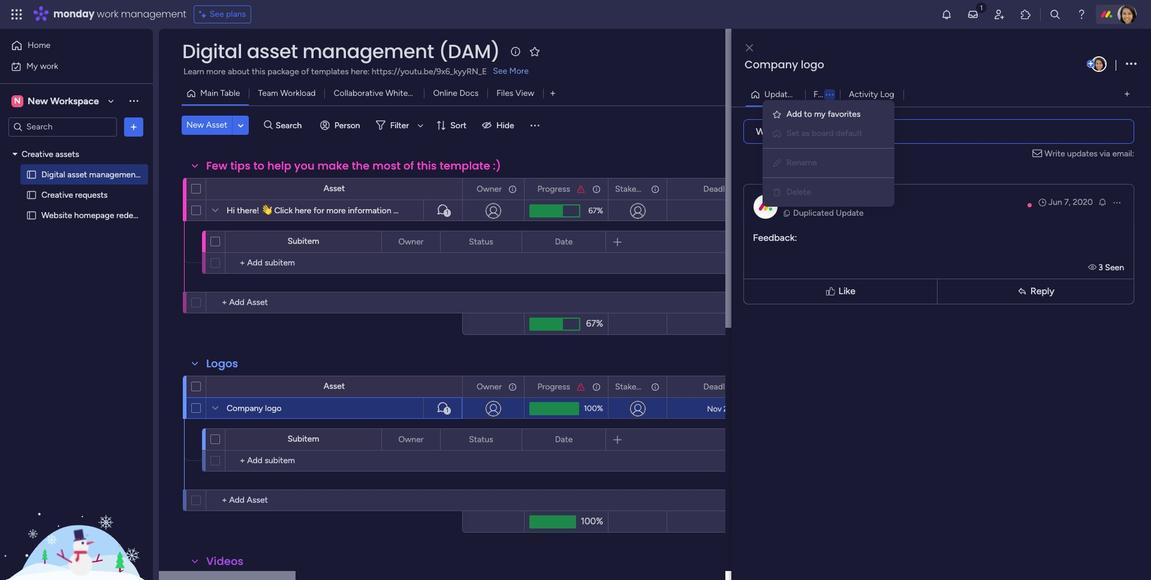 Task type: locate. For each thing, give the bounding box(es) containing it.
few tips to help you make the most of this template :)
[[206, 158, 501, 173]]

like button
[[746, 273, 935, 309]]

deadline field for logos
[[700, 380, 739, 394]]

1 horizontal spatial of
[[403, 158, 414, 173]]

0 vertical spatial %
[[597, 206, 603, 215]]

1 vertical spatial progress field
[[534, 380, 573, 394]]

new right n
[[28, 95, 48, 106]]

company inside company logo "field"
[[745, 57, 798, 72]]

to inside field
[[253, 158, 264, 173]]

1 progress from the top
[[537, 184, 570, 194]]

0 vertical spatial deadline field
[[700, 183, 739, 196]]

1 horizontal spatial work
[[97, 7, 118, 21]]

of right package
[[301, 67, 309, 77]]

2 there's a configuration issue.
select which status columns will affect the progress calculation image from the top
[[576, 382, 586, 392]]

most
[[372, 158, 401, 173]]

(dam) up redesign
[[141, 169, 165, 180]]

new for new asset
[[186, 120, 204, 130]]

0 horizontal spatial james peterson image
[[1091, 56, 1107, 72]]

asset up package
[[247, 38, 298, 65]]

1 vertical spatial this
[[417, 158, 437, 173]]

v2 search image
[[264, 119, 273, 132]]

nov
[[707, 404, 722, 413]]

the
[[352, 158, 370, 173]]

0 vertical spatial date
[[555, 237, 573, 247]]

company logo up updates / 1 in the right of the page
[[745, 57, 824, 72]]

company logo down logos field
[[227, 403, 282, 414]]

files inside files view button
[[497, 88, 513, 98]]

v2 seen image
[[1088, 262, 1099, 272]]

2 deadline field from the top
[[700, 380, 739, 394]]

rename menu item
[[772, 156, 885, 170]]

more
[[509, 66, 529, 76]]

menu image
[[529, 119, 541, 131]]

monday.com
[[784, 194, 839, 205]]

1 vertical spatial date field
[[552, 433, 576, 446]]

(dam)
[[439, 38, 500, 65], [141, 169, 165, 180]]

management
[[121, 7, 186, 21], [302, 38, 434, 65], [89, 169, 139, 180]]

Status field
[[466, 235, 496, 249], [466, 433, 496, 446]]

select product image
[[11, 8, 23, 20]]

new inside button
[[186, 120, 204, 130]]

0 vertical spatial company logo
[[745, 57, 824, 72]]

files inside files button
[[814, 89, 830, 99]]

1 horizontal spatial see
[[493, 66, 507, 76]]

2 stakehoders from the top
[[615, 382, 662, 392]]

1 date from the top
[[555, 237, 573, 247]]

information
[[348, 206, 391, 216]]

files for files
[[814, 89, 830, 99]]

1 horizontal spatial new
[[186, 120, 204, 130]]

requests
[[75, 190, 108, 200]]

digital asset management (dam) up requests
[[41, 169, 165, 180]]

deadline left "delete" icon
[[703, 184, 736, 194]]

0 horizontal spatial logo
[[265, 403, 282, 414]]

2 vertical spatial public board image
[[26, 210, 37, 221]]

workspace image
[[11, 94, 23, 108]]

column information image
[[508, 382, 517, 392], [592, 382, 601, 392]]

1 date field from the top
[[552, 235, 576, 249]]

1 deadline from the top
[[703, 184, 736, 194]]

logo up + add subitem text field
[[265, 403, 282, 414]]

0 vertical spatial status field
[[466, 235, 496, 249]]

team
[[258, 88, 278, 98]]

0 vertical spatial stakehoders field
[[612, 183, 662, 196]]

company logo
[[745, 57, 824, 72], [227, 403, 282, 414]]

set as board default image
[[772, 129, 782, 138]]

2 deadline from the top
[[703, 382, 736, 392]]

digital asset management (dam) inside list box
[[41, 169, 165, 180]]

more up main table button
[[206, 67, 226, 77]]

public board image
[[26, 169, 37, 180], [26, 189, 37, 201], [26, 210, 37, 221]]

deadline field for few tips to help you make the most of this template :)
[[700, 183, 739, 196]]

write down add to my favorites image
[[756, 126, 780, 137]]

public board image left creative requests
[[26, 189, 37, 201]]

progress for logos
[[537, 382, 570, 392]]

(dam) up docs
[[439, 38, 500, 65]]

there!
[[237, 206, 259, 216]]

0 vertical spatial (dam)
[[439, 38, 500, 65]]

0 vertical spatial see
[[210, 9, 224, 19]]

list box
[[0, 141, 165, 387]]

board
[[812, 128, 834, 138]]

0 vertical spatial there's a configuration issue.
select which status columns will affect the progress calculation image
[[576, 184, 586, 194]]

this
[[252, 67, 265, 77], [417, 158, 437, 173]]

menu
[[763, 100, 895, 207]]

2 vertical spatial asset
[[324, 381, 345, 392]]

status for 1st the status field
[[469, 237, 493, 247]]

logo
[[801, 57, 824, 72], [265, 403, 282, 414]]

1 there's a configuration issue.
select which status columns will affect the progress calculation image from the top
[[576, 184, 586, 194]]

0 horizontal spatial more
[[206, 67, 226, 77]]

1 deadline field from the top
[[700, 183, 739, 196]]

1 vertical spatial new
[[186, 120, 204, 130]]

1 vertical spatial %
[[597, 404, 603, 413]]

1 horizontal spatial write
[[1045, 148, 1065, 159]]

status for 1st the status field from the bottom
[[469, 434, 493, 445]]

0 vertical spatial public board image
[[26, 169, 37, 180]]

monday
[[53, 7, 94, 21]]

here:
[[351, 67, 370, 77]]

options image
[[821, 91, 838, 98], [591, 179, 600, 199], [650, 179, 658, 199], [1112, 198, 1122, 207], [423, 232, 432, 252], [591, 377, 600, 397], [423, 430, 432, 450]]

1 vertical spatial 1
[[446, 209, 449, 216]]

seen
[[1105, 262, 1124, 272]]

to inside menu
[[804, 109, 812, 119]]

files view button
[[488, 84, 543, 103]]

hide
[[496, 120, 514, 130]]

1 column information image from the left
[[508, 382, 517, 392]]

lottie animation image
[[0, 459, 153, 580]]

2 status field from the top
[[466, 433, 496, 446]]

0 vertical spatial this
[[252, 67, 265, 77]]

1 + add asset text field from the top
[[212, 296, 309, 310]]

0 vertical spatial new
[[28, 95, 48, 106]]

deadline for logos
[[703, 382, 736, 392]]

1 vertical spatial subitem
[[288, 434, 319, 444]]

1 vertical spatial progress
[[537, 382, 570, 392]]

1 public board image from the top
[[26, 169, 37, 180]]

1 vertical spatial stakehoders field
[[612, 380, 662, 394]]

whiteboard
[[385, 88, 430, 98]]

1 vertical spatial more
[[326, 206, 346, 216]]

digital asset management (dam) up the templates
[[182, 38, 500, 65]]

hi
[[227, 206, 235, 216]]

0 vertical spatial date field
[[552, 235, 576, 249]]

deadline field left "delete" icon
[[700, 183, 739, 196]]

help
[[267, 158, 291, 173]]

0 vertical spatial deadline
[[703, 184, 736, 194]]

asset up creative requests
[[67, 169, 87, 180]]

asset
[[247, 38, 298, 65], [67, 169, 87, 180]]

subitem down here
[[288, 236, 319, 246]]

0 vertical spatial james peterson image
[[1118, 5, 1137, 24]]

home
[[28, 40, 50, 50]]

Date field
[[552, 235, 576, 249], [552, 433, 576, 446]]

creative for creative assets
[[22, 149, 53, 159]]

stakehoders for 2nd "stakehoders" field
[[615, 382, 662, 392]]

1 vertical spatial asset
[[67, 169, 87, 180]]

1 vertical spatial there's a configuration issue.
select which status columns will affect the progress calculation image
[[576, 382, 586, 392]]

2 stakehoders field from the top
[[612, 380, 662, 394]]

there's a configuration issue.
select which status columns will affect the progress calculation image for few tips to help you make the most of this template :)
[[576, 184, 586, 194]]

digital up learn
[[182, 38, 242, 65]]

0 vertical spatial progress field
[[534, 183, 573, 196]]

logo up files button
[[801, 57, 824, 72]]

files up add to my favorites
[[814, 89, 830, 99]]

write for write updates via email:
[[1045, 148, 1065, 159]]

work right monday
[[97, 7, 118, 21]]

0 vertical spatial asset
[[206, 120, 227, 130]]

homepage
[[74, 210, 114, 220]]

1 vertical spatial digital asset management (dam)
[[41, 169, 165, 180]]

this right about
[[252, 67, 265, 77]]

0 vertical spatial + add asset text field
[[212, 296, 309, 310]]

new for new workspace
[[28, 95, 48, 106]]

100 %
[[584, 404, 603, 413]]

1 horizontal spatial asset
[[247, 38, 298, 65]]

help image
[[1076, 8, 1088, 20]]

website homepage redesign
[[41, 210, 149, 220]]

1 subitem from the top
[[288, 236, 319, 246]]

100%
[[581, 516, 603, 527]]

1 horizontal spatial (dam)
[[439, 38, 500, 65]]

7,
[[1064, 197, 1071, 207]]

1 vertical spatial digital
[[41, 169, 65, 180]]

template
[[440, 158, 490, 173]]

2 % from the top
[[597, 404, 603, 413]]

%
[[597, 206, 603, 215], [597, 404, 603, 413]]

1 horizontal spatial more
[[326, 206, 346, 216]]

Company logo field
[[742, 57, 1085, 73]]

learn
[[183, 67, 204, 77]]

1 vertical spatial date
[[555, 434, 573, 445]]

monday work management
[[53, 7, 186, 21]]

1 horizontal spatial this
[[417, 158, 437, 173]]

write left updates
[[1045, 148, 1065, 159]]

asset
[[206, 120, 227, 130], [324, 183, 345, 194], [324, 381, 345, 392]]

dapulse addbtn image
[[1087, 60, 1095, 68]]

2 + add asset text field from the top
[[212, 493, 309, 508]]

progress field for few tips to help you make the most of this template :)
[[534, 183, 573, 196]]

digital down creative assets
[[41, 169, 65, 180]]

show board description image
[[508, 46, 523, 58]]

1 stakehoders from the top
[[615, 184, 662, 194]]

2 status from the top
[[469, 434, 493, 445]]

0 vertical spatial asset
[[247, 38, 298, 65]]

0 vertical spatial more
[[206, 67, 226, 77]]

files
[[497, 88, 513, 98], [814, 89, 830, 99]]

2 public board image from the top
[[26, 189, 37, 201]]

1 vertical spatial deadline field
[[700, 380, 739, 394]]

0 horizontal spatial to
[[253, 158, 264, 173]]

collaborative
[[334, 88, 383, 98]]

deadline for few tips to help you make the most of this template :)
[[703, 184, 736, 194]]

1 vertical spatial james peterson image
[[1091, 56, 1107, 72]]

plans
[[226, 9, 246, 19]]

1 horizontal spatial files
[[814, 89, 830, 99]]

to
[[804, 109, 812, 119], [253, 158, 264, 173]]

+ add asset text field down + add subitem text field
[[212, 493, 309, 508]]

2 progress from the top
[[537, 382, 570, 392]]

work
[[97, 7, 118, 21], [40, 61, 58, 71]]

set as board default menu item
[[772, 127, 885, 141]]

Owner field
[[474, 183, 505, 196], [395, 235, 427, 249], [474, 380, 505, 394], [395, 433, 427, 446]]

more
[[206, 67, 226, 77], [326, 206, 346, 216]]

0 horizontal spatial company logo
[[227, 403, 282, 414]]

1 vertical spatial company logo
[[227, 403, 282, 414]]

1 vertical spatial of
[[403, 158, 414, 173]]

this left template
[[417, 158, 437, 173]]

stakehoders for 2nd "stakehoders" field from the bottom
[[615, 184, 662, 194]]

like
[[839, 285, 856, 297]]

public board image for creative requests
[[26, 189, 37, 201]]

asset for logos
[[324, 381, 345, 392]]

company logo inside company logo "field"
[[745, 57, 824, 72]]

1 vertical spatial status field
[[466, 433, 496, 446]]

0 vertical spatial 1 button
[[423, 200, 462, 221]]

1 horizontal spatial digital asset management (dam)
[[182, 38, 500, 65]]

options image
[[1126, 56, 1137, 72], [128, 121, 140, 133], [507, 179, 516, 199], [507, 377, 516, 397], [650, 377, 658, 397]]

person
[[334, 120, 360, 130]]

company down close icon
[[745, 57, 798, 72]]

lottie animation element
[[0, 459, 153, 580]]

1 for company logo
[[446, 407, 449, 414]]

public board image left website
[[26, 210, 37, 221]]

see left plans
[[210, 9, 224, 19]]

delete image
[[772, 188, 782, 197]]

see plans button
[[193, 5, 251, 23]]

https://youtu.be/9x6_kyyrn_e
[[372, 67, 487, 77]]

% for 67 %
[[597, 206, 603, 215]]

0 vertical spatial creative
[[22, 149, 53, 159]]

templates
[[311, 67, 349, 77]]

1 status from the top
[[469, 237, 493, 247]]

add to my favorites
[[787, 109, 861, 119]]

owner for 1st the status field 'date' field
[[398, 237, 424, 247]]

2 1 button from the top
[[423, 397, 462, 419]]

1 status field from the top
[[466, 235, 496, 249]]

0 horizontal spatial files
[[497, 88, 513, 98]]

date field for 1st the status field from the bottom
[[552, 433, 576, 446]]

1 horizontal spatial company
[[745, 57, 798, 72]]

james peterson image
[[1118, 5, 1137, 24], [1091, 56, 1107, 72]]

1 vertical spatial status
[[469, 434, 493, 445]]

1 horizontal spatial digital
[[182, 38, 242, 65]]

column information image
[[508, 184, 517, 194], [592, 184, 601, 194], [651, 184, 660, 194], [651, 382, 660, 392]]

status
[[469, 237, 493, 247], [469, 434, 493, 445]]

of right most
[[403, 158, 414, 173]]

0 horizontal spatial (dam)
[[141, 169, 165, 180]]

files for files view
[[497, 88, 513, 98]]

1 vertical spatial company
[[227, 403, 263, 414]]

new inside workspace selection element
[[28, 95, 48, 106]]

0 vertical spatial stakehoders
[[615, 184, 662, 194]]

1 % from the top
[[597, 206, 603, 215]]

option inside list box
[[0, 143, 153, 146]]

there's a configuration issue.
select which status columns will affect the progress calculation image
[[576, 184, 586, 194], [576, 382, 586, 392]]

new down main
[[186, 120, 204, 130]]

0 horizontal spatial digital
[[41, 169, 65, 180]]

1 vertical spatial (dam)
[[141, 169, 165, 180]]

updates / 1 button
[[746, 85, 807, 104]]

there's a configuration issue.
select which status columns will affect the progress calculation image for logos
[[576, 382, 586, 392]]

option
[[0, 143, 153, 146]]

2 vertical spatial 1
[[446, 407, 449, 414]]

0 horizontal spatial company
[[227, 403, 263, 414]]

Videos field
[[203, 554, 247, 570]]

caret down image
[[13, 150, 17, 158]]

deadline up nov 26
[[703, 382, 736, 392]]

work inside button
[[40, 61, 58, 71]]

+ add asset text field for 67%
[[212, 296, 309, 310]]

work right my
[[40, 61, 58, 71]]

Stakehoders field
[[612, 183, 662, 196], [612, 380, 662, 394]]

2 date field from the top
[[552, 433, 576, 446]]

close image
[[746, 43, 753, 52]]

owner for logos's progress 'field'
[[477, 382, 502, 392]]

0 horizontal spatial asset
[[67, 169, 87, 180]]

0 vertical spatial of
[[301, 67, 309, 77]]

see left more
[[493, 66, 507, 76]]

jun
[[1049, 197, 1062, 207]]

1 vertical spatial stakehoders
[[615, 382, 662, 392]]

1 for hi there!   👋  click here for more information  →
[[446, 209, 449, 216]]

to right tips
[[253, 158, 264, 173]]

0 horizontal spatial work
[[40, 61, 58, 71]]

3 public board image from the top
[[26, 210, 37, 221]]

1 vertical spatial 1 button
[[423, 397, 462, 419]]

creative assets
[[22, 149, 79, 159]]

1 vertical spatial see
[[493, 66, 507, 76]]

creative up website
[[41, 190, 73, 200]]

0 vertical spatial status
[[469, 237, 493, 247]]

public board image down creative assets
[[26, 169, 37, 180]]

see inside button
[[210, 9, 224, 19]]

1 1 button from the top
[[423, 200, 462, 221]]

Progress field
[[534, 183, 573, 196], [534, 380, 573, 394]]

+ add asset text field down + add subitem text box
[[212, 296, 309, 310]]

progress
[[537, 184, 570, 194], [537, 382, 570, 392]]

0 horizontal spatial new
[[28, 95, 48, 106]]

to left my
[[804, 109, 812, 119]]

activity
[[849, 89, 878, 99]]

2 progress field from the top
[[534, 380, 573, 394]]

1 progress field from the top
[[534, 183, 573, 196]]

digital
[[182, 38, 242, 65], [41, 169, 65, 180]]

1 vertical spatial work
[[40, 61, 58, 71]]

👋
[[261, 206, 272, 216]]

files left view
[[497, 88, 513, 98]]

creative for creative requests
[[41, 190, 73, 200]]

more right the for
[[326, 206, 346, 216]]

write inside button
[[756, 126, 780, 137]]

digital asset management (dam)
[[182, 38, 500, 65], [41, 169, 165, 180]]

subitem up + add subitem text field
[[288, 434, 319, 444]]

via
[[1100, 148, 1110, 159]]

0 vertical spatial progress
[[537, 184, 570, 194]]

1 horizontal spatial column information image
[[592, 382, 601, 392]]

1 vertical spatial + add asset text field
[[212, 493, 309, 508]]

0 horizontal spatial column information image
[[508, 382, 517, 392]]

add to favorites image
[[529, 45, 541, 57]]

0 horizontal spatial of
[[301, 67, 309, 77]]

as
[[802, 128, 810, 138]]

2 date from the top
[[555, 434, 573, 445]]

0 vertical spatial subitem
[[288, 236, 319, 246]]

company down logos field
[[227, 403, 263, 414]]

0 horizontal spatial see
[[210, 9, 224, 19]]

Deadline field
[[700, 183, 739, 196], [700, 380, 739, 394]]

for
[[314, 206, 324, 216]]

1 vertical spatial deadline
[[703, 382, 736, 392]]

creative right caret down icon
[[22, 149, 53, 159]]

0 vertical spatial logo
[[801, 57, 824, 72]]

filter button
[[371, 116, 428, 135]]

0 vertical spatial write
[[756, 126, 780, 137]]

1 vertical spatial creative
[[41, 190, 73, 200]]

1 horizontal spatial to
[[804, 109, 812, 119]]

deadline field up nov 26
[[700, 380, 739, 394]]

docs
[[459, 88, 479, 98]]

0 vertical spatial work
[[97, 7, 118, 21]]

deadline
[[703, 184, 736, 194], [703, 382, 736, 392]]

0 horizontal spatial digital asset management (dam)
[[41, 169, 165, 180]]

+ Add Asset text field
[[212, 296, 309, 310], [212, 493, 309, 508]]

about
[[228, 67, 250, 77]]



Task type: describe. For each thing, give the bounding box(es) containing it.
of inside learn more about this package of templates here: https://youtu.be/9x6_kyyrn_e see more
[[301, 67, 309, 77]]

tips
[[230, 158, 251, 173]]

Search field
[[273, 117, 309, 134]]

feedback:
[[753, 232, 797, 243]]

digital inside list box
[[41, 169, 65, 180]]

website
[[41, 210, 72, 220]]

here
[[295, 206, 311, 216]]

online docs button
[[424, 84, 488, 103]]

0 vertical spatial 1
[[804, 89, 807, 99]]

few
[[206, 158, 228, 173]]

work for my
[[40, 61, 58, 71]]

+ Add subitem text field
[[231, 454, 327, 468]]

activity log
[[849, 89, 894, 99]]

see plans
[[210, 9, 246, 19]]

:)
[[493, 158, 501, 173]]

progress field for logos
[[534, 380, 573, 394]]

100
[[584, 404, 597, 413]]

jun 7, 2020 link
[[1038, 196, 1093, 208]]

work for monday
[[97, 7, 118, 21]]

add view image
[[1125, 90, 1130, 99]]

menu containing add to my favorites
[[763, 100, 895, 207]]

+ add asset text field for 100%
[[212, 493, 309, 508]]

owner for 1st the status field from the bottom's 'date' field
[[398, 434, 424, 445]]

table
[[220, 88, 240, 98]]

arrow down image
[[413, 118, 428, 132]]

angle down image
[[238, 121, 244, 130]]

invite members image
[[993, 8, 1005, 20]]

1 vertical spatial management
[[302, 38, 434, 65]]

Search in workspace field
[[25, 120, 100, 134]]

logos
[[206, 356, 238, 371]]

2020
[[1073, 197, 1093, 207]]

write for write an update...
[[756, 126, 780, 137]]

sort button
[[431, 116, 474, 135]]

workspace selection element
[[11, 94, 101, 108]]

person button
[[315, 116, 367, 135]]

collaborative whiteboard button
[[325, 84, 430, 103]]

envelope o image
[[1033, 147, 1045, 160]]

delete
[[787, 187, 811, 197]]

1 horizontal spatial james peterson image
[[1118, 5, 1137, 24]]

new asset button
[[182, 116, 232, 135]]

package
[[268, 67, 299, 77]]

collaborative whiteboard online docs
[[334, 88, 479, 98]]

progress for few tips to help you make the most of this template :)
[[537, 184, 570, 194]]

asset inside list box
[[67, 169, 87, 180]]

% for 100 %
[[597, 404, 603, 413]]

team workload
[[258, 88, 316, 98]]

search everything image
[[1049, 8, 1061, 20]]

1 button for company logo
[[423, 397, 462, 419]]

67
[[588, 206, 597, 215]]

this inside field
[[417, 158, 437, 173]]

main table
[[200, 88, 240, 98]]

favorites
[[828, 109, 861, 119]]

0 vertical spatial management
[[121, 7, 186, 21]]

files view
[[497, 88, 534, 98]]

workspace
[[50, 95, 99, 106]]

67%
[[586, 319, 603, 329]]

team workload button
[[249, 84, 325, 103]]

hide button
[[477, 116, 521, 135]]

update
[[836, 208, 864, 218]]

my work button
[[7, 57, 129, 76]]

1 button for hi there!   👋  click here for more information  →
[[423, 200, 462, 221]]

list box containing creative assets
[[0, 141, 165, 387]]

updates
[[764, 89, 796, 99]]

videos
[[206, 554, 244, 569]]

apps image
[[1020, 8, 1032, 20]]

3 seen
[[1099, 262, 1124, 272]]

log
[[880, 89, 894, 99]]

sort
[[450, 120, 466, 130]]

inbox image
[[967, 8, 979, 20]]

default
[[836, 128, 862, 138]]

1 stakehoders field from the top
[[612, 183, 662, 196]]

notifications image
[[941, 8, 953, 20]]

more inside learn more about this package of templates here: https://youtu.be/9x6_kyyrn_e see more
[[206, 67, 226, 77]]

jun 7, 2020
[[1049, 197, 1093, 207]]

creative requests
[[41, 190, 108, 200]]

activity log button
[[840, 85, 903, 104]]

67 %
[[588, 206, 603, 215]]

1 vertical spatial logo
[[265, 403, 282, 414]]

date field for 1st the status field
[[552, 235, 576, 249]]

+ Add subitem text field
[[231, 256, 327, 270]]

hi there!   👋  click here for more information  →
[[227, 206, 402, 216]]

my
[[814, 109, 826, 119]]

assets
[[55, 149, 79, 159]]

public board image for digital asset management (dam)
[[26, 169, 37, 180]]

updates
[[1067, 148, 1098, 159]]

see more link
[[492, 65, 530, 77]]

write an update... button
[[743, 119, 1134, 144]]

0 vertical spatial digital
[[182, 38, 242, 65]]

Digital asset management (DAM) field
[[179, 38, 503, 65]]

see inside learn more about this package of templates here: https://youtu.be/9x6_kyyrn_e see more
[[493, 66, 507, 76]]

asset inside button
[[206, 120, 227, 130]]

an
[[782, 126, 792, 137]]

1 image
[[976, 1, 987, 14]]

workload
[[280, 88, 316, 98]]

you
[[294, 158, 315, 173]]

main
[[200, 88, 218, 98]]

2 subitem from the top
[[288, 434, 319, 444]]

logo inside "field"
[[801, 57, 824, 72]]

2 column information image from the left
[[592, 382, 601, 392]]

/
[[798, 89, 801, 99]]

make
[[317, 158, 349, 173]]

(dam) inside list box
[[141, 169, 165, 180]]

0 vertical spatial digital asset management (dam)
[[182, 38, 500, 65]]

home button
[[7, 36, 129, 55]]

new asset
[[186, 120, 227, 130]]

set
[[787, 128, 800, 138]]

n
[[14, 96, 21, 106]]

3
[[1099, 262, 1103, 272]]

nov 26
[[707, 404, 732, 413]]

duplicated update
[[793, 208, 864, 218]]

public board image for website homepage redesign
[[26, 210, 37, 221]]

add view image
[[550, 89, 555, 98]]

Few tips to help you make the most of this template :) field
[[203, 158, 504, 174]]

this inside learn more about this package of templates here: https://youtu.be/9x6_kyyrn_e see more
[[252, 67, 265, 77]]

add to my favorites image
[[772, 110, 782, 119]]

reply button
[[940, 281, 1131, 301]]

workspace options image
[[128, 95, 140, 107]]

delete menu item
[[772, 185, 885, 200]]

rename image
[[772, 158, 782, 168]]

email:
[[1112, 148, 1134, 159]]

redesign
[[116, 210, 149, 220]]

26
[[724, 404, 732, 413]]

Logos field
[[203, 356, 241, 372]]

rename
[[787, 158, 817, 168]]

reminder image
[[1098, 197, 1107, 207]]

management inside list box
[[89, 169, 139, 180]]

of inside few tips to help you make the most of this template :) field
[[403, 158, 414, 173]]

online
[[433, 88, 457, 98]]

options image inside files button
[[821, 91, 838, 98]]

asset for few tips to help you make the most of this template :)
[[324, 183, 345, 194]]

learn more about this package of templates here: https://youtu.be/9x6_kyyrn_e see more
[[183, 66, 529, 77]]



Task type: vqa. For each thing, say whether or not it's contained in the screenshot.
DONE
no



